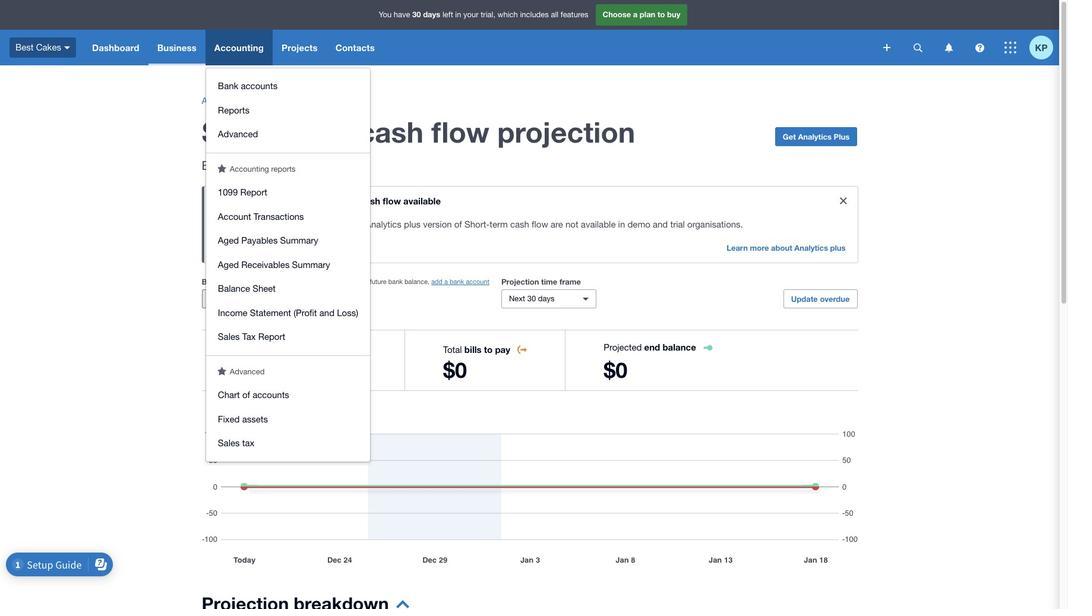 Task type: locate. For each thing, give the bounding box(es) containing it.
bank
[[218, 81, 238, 91], [202, 277, 221, 286]]

0 vertical spatial your
[[464, 10, 479, 19]]

accounts up reports
[[241, 81, 278, 91]]

0 horizontal spatial bank
[[222, 294, 239, 303]]

1 vertical spatial plus
[[830, 243, 846, 253]]

chart of accounts link
[[206, 383, 370, 407]]

to left buy in the right of the page
[[658, 10, 665, 19]]

1 vertical spatial term
[[338, 196, 358, 206]]

2 vertical spatial short-
[[465, 219, 490, 229]]

1 vertical spatial a
[[444, 278, 448, 285]]

1 vertical spatial available
[[581, 219, 616, 229]]

banner
[[0, 0, 1060, 461]]

30 right 'next'
[[528, 294, 536, 303]]

2 aged from the top
[[218, 259, 239, 269]]

plus down close icon
[[830, 243, 846, 253]]

and inside the reports group
[[320, 308, 335, 318]]

and left the trial
[[653, 219, 668, 229]]

report up account transactions
[[240, 187, 267, 197]]

invoices
[[258, 158, 304, 172], [261, 344, 296, 355]]

included down limited functionality of short-term cash flow available
[[305, 219, 339, 229]]

limited
[[211, 196, 243, 206]]

2 sales from the top
[[218, 438, 240, 448]]

1 horizontal spatial available
[[581, 219, 616, 229]]

your left the trial,
[[464, 10, 479, 19]]

bank up no
[[202, 277, 221, 286]]

of right chart
[[242, 390, 250, 400]]

1 vertical spatial your
[[355, 278, 368, 285]]

of inside 'advanced' group
[[242, 390, 250, 400]]

$0 inside total bills to pay $0
[[443, 357, 467, 383]]

0 horizontal spatial are
[[290, 219, 302, 229]]

to for no bank accounts to select
[[275, 294, 282, 303]]

included down aged receivables summary
[[259, 277, 290, 286]]

1 horizontal spatial bank
[[389, 278, 403, 285]]

time
[[541, 277, 558, 286]]

accounts down sheet
[[241, 294, 273, 303]]

frame
[[560, 277, 581, 286]]

0 vertical spatial 30
[[412, 10, 421, 19]]

1 favourites image from the top
[[217, 164, 226, 173]]

a right add
[[444, 278, 448, 285]]

of right version
[[454, 219, 462, 229]]

aged down the account
[[218, 235, 239, 245]]

are left the not
[[551, 219, 563, 229]]

list box
[[206, 68, 370, 461]]

1 horizontal spatial days
[[538, 294, 555, 303]]

0 vertical spatial a
[[633, 10, 638, 19]]

0 horizontal spatial bills
[[332, 158, 354, 172]]

to
[[658, 10, 665, 19], [275, 294, 282, 303], [324, 344, 333, 355], [484, 344, 493, 355]]

days inside next 30 days popup button
[[538, 294, 555, 303]]

1 svg image from the left
[[945, 43, 953, 52]]

limited functionality of short-term cash flow available
[[211, 196, 441, 206]]

sales for sales tax report
[[218, 332, 240, 342]]

2 horizontal spatial of
[[454, 219, 462, 229]]

0 horizontal spatial short-
[[202, 115, 287, 149]]

sales inside sales tax link
[[218, 438, 240, 448]]

accounts inside bank accounts link
[[241, 81, 278, 91]]

favourites image for advanced
[[217, 366, 226, 375]]

to inside total bills to pay $0
[[484, 344, 493, 355]]

0 horizontal spatial included
[[259, 277, 290, 286]]

bills left pay
[[465, 344, 482, 355]]

1099 report
[[218, 187, 267, 197]]

2 total from the left
[[443, 345, 462, 355]]

total invoices owed to you $0
[[240, 344, 351, 383]]

bank for bank accounts
[[218, 81, 238, 91]]

accounting inside accounting popup button
[[214, 42, 264, 53]]

1 horizontal spatial your
[[464, 10, 479, 19]]

1 $0 from the left
[[240, 357, 264, 383]]

in inside you have 30 days left in your trial, which includes all features
[[455, 10, 461, 19]]

0 horizontal spatial in
[[341, 219, 348, 229]]

sales for sales tax
[[218, 438, 240, 448]]

1 vertical spatial flow
[[383, 196, 401, 206]]

analytics right about
[[795, 243, 828, 253]]

accounts up assets
[[253, 390, 289, 400]]

1 vertical spatial sales
[[218, 438, 240, 448]]

accounts inside no bank accounts to select popup button
[[241, 294, 273, 303]]

0 vertical spatial aged
[[218, 235, 239, 245]]

balance,
[[405, 278, 430, 285]]

not
[[566, 219, 579, 229]]

0 horizontal spatial of
[[242, 390, 250, 400]]

days down time
[[538, 294, 555, 303]]

0 horizontal spatial 30
[[412, 10, 421, 19]]

aged up bank accounts included
[[218, 259, 239, 269]]

1 vertical spatial aged
[[218, 259, 239, 269]]

bank accounts
[[218, 81, 278, 91]]

1 vertical spatial bills
[[465, 344, 482, 355]]

get analytics plus button
[[775, 127, 858, 146]]

available up version
[[404, 196, 441, 206]]

advanced down reports
[[218, 129, 258, 139]]

close image
[[832, 189, 855, 213]]

1 vertical spatial of
[[454, 219, 462, 229]]

1 vertical spatial accounting
[[230, 164, 269, 173]]

get analytics plus
[[783, 132, 850, 141]]

1 horizontal spatial a
[[633, 10, 638, 19]]

sales
[[218, 332, 240, 342], [218, 438, 240, 448]]

available
[[404, 196, 441, 206], [581, 219, 616, 229]]

2 $0 from the left
[[443, 357, 467, 383]]

group
[[206, 68, 370, 152]]

learn more about analytics plus
[[727, 243, 846, 253]]

30 right have
[[412, 10, 421, 19]]

plus left version
[[404, 219, 421, 229]]

2 horizontal spatial flow
[[532, 219, 548, 229]]

advanced group
[[206, 377, 370, 461]]

0 vertical spatial favourites image
[[217, 164, 226, 173]]

projection
[[498, 115, 635, 149]]

to inside 'total invoices owed to you $0'
[[324, 344, 333, 355]]

0 vertical spatial and
[[307, 158, 328, 172]]

income statement (profit and loss) link
[[206, 301, 370, 325]]

total
[[240, 345, 259, 355], [443, 345, 462, 355]]

0 horizontal spatial your
[[355, 278, 368, 285]]

learn more about analytics plus link
[[720, 239, 853, 258]]

1 horizontal spatial $0
[[443, 357, 467, 383]]

best cakes button
[[0, 30, 83, 65]]

invoices inside 'total invoices owed to you $0'
[[261, 344, 296, 355]]

$0
[[240, 357, 264, 383], [443, 357, 467, 383], [604, 357, 628, 383]]

1 horizontal spatial in
[[455, 10, 461, 19]]

aged
[[218, 235, 239, 245], [218, 259, 239, 269]]

1 vertical spatial days
[[538, 294, 555, 303]]

favourites image
[[217, 164, 226, 173], [217, 366, 226, 375]]

and left the loss)
[[320, 308, 335, 318]]

a left plan
[[633, 10, 638, 19]]

favourites image up 1099
[[217, 164, 226, 173]]

1 horizontal spatial are
[[551, 219, 563, 229]]

to left pay
[[484, 344, 493, 355]]

advanced link
[[206, 122, 370, 146]]

income
[[218, 308, 248, 318]]

1 horizontal spatial svg image
[[975, 43, 984, 52]]

0 vertical spatial plus
[[404, 219, 421, 229]]

bills up limited functionality of short-term cash flow available
[[332, 158, 354, 172]]

pay
[[495, 344, 510, 355]]

of up transactions
[[300, 196, 309, 206]]

0 horizontal spatial total
[[240, 345, 259, 355]]

0 vertical spatial days
[[423, 10, 441, 19]]

1 vertical spatial report
[[258, 332, 285, 342]]

1 horizontal spatial included
[[305, 219, 339, 229]]

favourites image up chart
[[217, 366, 226, 375]]

0 vertical spatial of
[[300, 196, 309, 206]]

projection
[[502, 277, 539, 286]]

1 horizontal spatial plus
[[830, 243, 846, 253]]

to inside popup button
[[275, 294, 282, 303]]

you have 30 days left in your trial, which includes all features
[[379, 10, 589, 19]]

total left pay
[[443, 345, 462, 355]]

0 vertical spatial available
[[404, 196, 441, 206]]

available right the not
[[581, 219, 616, 229]]

accounting up 1099 report
[[230, 164, 269, 173]]

2 horizontal spatial bank
[[450, 278, 464, 285]]

are
[[290, 219, 302, 229], [551, 219, 563, 229]]

fixed assets
[[218, 414, 268, 424]]

svg image
[[1005, 42, 1017, 53], [914, 43, 923, 52], [884, 44, 891, 51], [64, 46, 70, 49]]

report
[[240, 187, 267, 197], [258, 332, 285, 342]]

2 horizontal spatial $0
[[604, 357, 628, 383]]

and
[[307, 158, 328, 172], [653, 219, 668, 229], [320, 308, 335, 318]]

owed
[[299, 344, 322, 355]]

add
[[431, 278, 443, 285]]

summary for aged payables summary
[[280, 235, 318, 245]]

and right reports
[[307, 158, 328, 172]]

to left you
[[324, 344, 333, 355]]

0 vertical spatial accounting
[[214, 42, 264, 53]]

1 aged from the top
[[218, 235, 239, 245]]

accounting up bank accounts
[[214, 42, 264, 53]]

flow
[[432, 115, 490, 149], [383, 196, 401, 206], [532, 219, 548, 229]]

bills inside total bills to pay $0
[[465, 344, 482, 355]]

plan
[[640, 10, 656, 19]]

are right that
[[290, 219, 302, 229]]

bank down balance
[[222, 294, 239, 303]]

svg image
[[945, 43, 953, 52], [975, 43, 984, 52]]

1 horizontal spatial total
[[443, 345, 462, 355]]

reports
[[271, 164, 296, 173]]

bank right add
[[450, 278, 464, 285]]

report right tax
[[258, 332, 285, 342]]

next 30 days button
[[502, 289, 597, 308]]

summary down aged payables summary link
[[292, 259, 330, 269]]

2 vertical spatial term
[[490, 219, 508, 229]]

1 horizontal spatial 30
[[528, 294, 536, 303]]

group containing bank accounts
[[206, 68, 370, 152]]

report inside 'link'
[[258, 332, 285, 342]]

accounting reports
[[230, 164, 296, 173]]

overdue
[[820, 294, 850, 304]]

summary down that
[[280, 235, 318, 245]]

1 vertical spatial 30
[[528, 294, 536, 303]]

have
[[394, 10, 410, 19]]

1 vertical spatial favourites image
[[217, 366, 226, 375]]

0 vertical spatial sales
[[218, 332, 240, 342]]

short-term cash flow projection
[[202, 115, 635, 149]]

0 vertical spatial flow
[[432, 115, 490, 149]]

0 vertical spatial included
[[305, 219, 339, 229]]

accounting button
[[206, 30, 273, 65]]

aged payables summary link
[[206, 229, 370, 253]]

invoices down sales tax report
[[261, 344, 296, 355]]

bank inside bank accounts link
[[218, 81, 238, 91]]

total inside total bills to pay $0
[[443, 345, 462, 355]]

1 are from the left
[[290, 219, 302, 229]]

which
[[498, 10, 518, 19]]

your right 'see'
[[355, 278, 368, 285]]

0 horizontal spatial plus
[[404, 219, 421, 229]]

days
[[423, 10, 441, 19], [538, 294, 555, 303]]

0 horizontal spatial svg image
[[945, 43, 953, 52]]

1 vertical spatial included
[[259, 277, 290, 286]]

1 vertical spatial and
[[653, 219, 668, 229]]

days left left
[[423, 10, 441, 19]]

0 vertical spatial summary
[[280, 235, 318, 245]]

1 vertical spatial invoices
[[261, 344, 296, 355]]

total inside 'total invoices owed to you $0'
[[240, 345, 259, 355]]

you
[[335, 344, 351, 355]]

3 $0 from the left
[[604, 357, 628, 383]]

chart
[[218, 390, 240, 400]]

0 horizontal spatial days
[[423, 10, 441, 19]]

0 vertical spatial bank
[[218, 81, 238, 91]]

bank right future
[[389, 278, 403, 285]]

2 vertical spatial of
[[242, 390, 250, 400]]

1 vertical spatial short-
[[311, 196, 338, 206]]

in left demo at the top of the page
[[618, 219, 625, 229]]

analytics right get
[[798, 132, 832, 141]]

in right left
[[455, 10, 461, 19]]

1 total from the left
[[240, 345, 259, 355]]

analytics
[[202, 96, 238, 106], [798, 132, 832, 141], [366, 219, 402, 229], [795, 243, 828, 253]]

bank up analytics link
[[218, 81, 238, 91]]

total down tax
[[240, 345, 259, 355]]

1 vertical spatial summary
[[292, 259, 330, 269]]

1 vertical spatial bank
[[202, 277, 221, 286]]

1 sales from the top
[[218, 332, 240, 342]]

0 vertical spatial advanced
[[218, 129, 258, 139]]

business button
[[148, 30, 206, 65]]

list box containing bank accounts
[[206, 68, 370, 461]]

0 vertical spatial bills
[[332, 158, 354, 172]]

on
[[241, 158, 255, 172]]

in left the
[[341, 219, 348, 229]]

1 horizontal spatial bills
[[465, 344, 482, 355]]

bank inside popup button
[[222, 294, 239, 303]]

2 svg image from the left
[[975, 43, 984, 52]]

2 horizontal spatial in
[[618, 219, 625, 229]]

features
[[235, 219, 270, 229]]

sales inside sales tax report 'link'
[[218, 332, 240, 342]]

all
[[551, 10, 559, 19]]

term
[[287, 115, 351, 149], [338, 196, 358, 206], [490, 219, 508, 229]]

invoices up 1099 report link
[[258, 158, 304, 172]]

bank
[[389, 278, 403, 285], [450, 278, 464, 285], [222, 294, 239, 303]]

aged for aged payables summary
[[218, 235, 239, 245]]

bank accounts link
[[206, 74, 370, 98]]

2 favourites image from the top
[[217, 366, 226, 375]]

0 horizontal spatial $0
[[240, 357, 264, 383]]

2 are from the left
[[551, 219, 563, 229]]

and inside limited functionality of short-term cash flow available status
[[653, 219, 668, 229]]

short-
[[202, 115, 287, 149], [311, 196, 338, 206], [465, 219, 490, 229]]

to left select
[[275, 294, 282, 303]]

advanced up chart of accounts
[[230, 367, 265, 376]]

next
[[509, 294, 525, 303]]

no
[[209, 294, 219, 303]]

2 vertical spatial and
[[320, 308, 335, 318]]

1 horizontal spatial of
[[300, 196, 309, 206]]



Task type: vqa. For each thing, say whether or not it's contained in the screenshot.
the e.g. Business Account field
no



Task type: describe. For each thing, give the bounding box(es) containing it.
your inside you have 30 days left in your trial, which includes all features
[[464, 10, 479, 19]]

organisations.
[[688, 219, 743, 229]]

0 vertical spatial report
[[240, 187, 267, 197]]

end
[[645, 342, 660, 352]]

30 inside popup button
[[528, 294, 536, 303]]

favourites image for accounting reports
[[217, 164, 226, 173]]

see
[[343, 278, 353, 285]]

bank for bank accounts included
[[202, 277, 221, 286]]

choose
[[603, 10, 631, 19]]

accounting for accounting reports
[[230, 164, 269, 173]]

chart of accounts
[[218, 390, 289, 400]]

features
[[561, 10, 589, 19]]

30 inside banner
[[412, 10, 421, 19]]

balance
[[663, 342, 696, 352]]

based
[[202, 158, 237, 172]]

about
[[771, 243, 793, 253]]

tax
[[242, 438, 254, 448]]

dashboard
[[92, 42, 139, 53]]

sheet
[[253, 283, 276, 294]]

kp button
[[1030, 30, 1060, 65]]

analytics inside button
[[798, 132, 832, 141]]

trial,
[[481, 10, 496, 19]]

accounting for accounting
[[214, 42, 264, 53]]

sales tax report link
[[206, 325, 370, 349]]

cakes
[[36, 42, 61, 52]]

1 horizontal spatial flow
[[432, 115, 490, 149]]

aged receivables summary
[[218, 259, 330, 269]]

0 vertical spatial invoices
[[258, 158, 304, 172]]

account transactions
[[218, 211, 304, 221]]

accounts inside chart of accounts link
[[253, 390, 289, 400]]

2 horizontal spatial short-
[[465, 219, 490, 229]]

contacts
[[336, 42, 375, 53]]

accounts up no bank accounts to select
[[223, 277, 257, 286]]

the
[[351, 219, 363, 229]]

more
[[750, 243, 769, 253]]

statement
[[250, 308, 291, 318]]

plus
[[834, 132, 850, 141]]

svg image inside best cakes popup button
[[64, 46, 70, 49]]

sales tax link
[[206, 431, 370, 456]]

aged receivables summary link
[[206, 253, 370, 277]]

total for $0
[[443, 345, 462, 355]]

0 horizontal spatial flow
[[383, 196, 401, 206]]

2 vertical spatial cash
[[510, 219, 529, 229]]

included inside limited functionality of short-term cash flow available status
[[305, 219, 339, 229]]

list box inside banner
[[206, 68, 370, 461]]

account
[[218, 211, 251, 221]]

get
[[783, 132, 796, 141]]

next 30 days
[[509, 294, 555, 303]]

reports
[[218, 105, 250, 115]]

1 horizontal spatial short-
[[311, 196, 338, 206]]

fixed
[[218, 414, 240, 424]]

0 vertical spatial cash
[[359, 115, 424, 149]]

2 vertical spatial flow
[[532, 219, 548, 229]]

balance sheet
[[218, 283, 276, 294]]

to for choose a plan to buy
[[658, 10, 665, 19]]

0 horizontal spatial a
[[444, 278, 448, 285]]

to see your future bank balance, add a bank account
[[335, 278, 490, 285]]

0 vertical spatial short-
[[202, 115, 287, 149]]

income statement (profit and loss)
[[218, 308, 358, 318]]

aged for aged receivables summary
[[218, 259, 239, 269]]

1 vertical spatial advanced
[[230, 367, 265, 376]]

best
[[15, 42, 34, 52]]

analytics down bank accounts
[[202, 96, 238, 106]]

demo
[[628, 219, 651, 229]]

bank accounts included
[[202, 277, 290, 286]]

update overdue button
[[784, 289, 858, 308]]

that
[[272, 219, 287, 229]]

to
[[335, 278, 341, 285]]

summary for aged receivables summary
[[292, 259, 330, 269]]

balance sheet link
[[206, 277, 370, 301]]

no bank accounts to select
[[209, 294, 304, 303]]

contacts button
[[327, 30, 384, 65]]

account transactions link
[[206, 205, 370, 229]]

select
[[284, 294, 304, 303]]

projects button
[[273, 30, 327, 65]]

left
[[443, 10, 453, 19]]

choose a plan to buy
[[603, 10, 681, 19]]

update
[[791, 294, 818, 304]]

0 horizontal spatial available
[[404, 196, 441, 206]]

analytics right the
[[366, 219, 402, 229]]

reports group
[[206, 175, 370, 355]]

total bills to pay $0
[[443, 344, 510, 383]]

total for you
[[240, 345, 259, 355]]

aged payables summary
[[218, 235, 318, 245]]

reports link
[[206, 98, 370, 122]]

limited functionality of short-term cash flow available status
[[202, 187, 858, 263]]

projected end balance
[[604, 342, 696, 352]]

based on invoices and bills
[[202, 158, 354, 172]]

1 vertical spatial cash
[[360, 196, 380, 206]]

banner containing kp
[[0, 0, 1060, 461]]

and for loss)
[[320, 308, 335, 318]]

buy
[[667, 10, 681, 19]]

projected
[[604, 342, 642, 352]]

you
[[379, 10, 392, 19]]

transactions
[[254, 211, 304, 221]]

includes
[[520, 10, 549, 19]]

version
[[423, 219, 452, 229]]

(profit
[[294, 308, 317, 318]]

fixed assets link
[[206, 407, 370, 431]]

assets
[[242, 414, 268, 424]]

and for bills
[[307, 158, 328, 172]]

analytics link
[[202, 96, 238, 106]]

tax
[[242, 332, 256, 342]]

future
[[370, 278, 387, 285]]

functionality
[[245, 196, 298, 206]]

projection time frame
[[502, 277, 581, 286]]

$0 inside 'total invoices owed to you $0'
[[240, 357, 264, 383]]

balance
[[218, 283, 250, 294]]

payables
[[241, 235, 278, 245]]

business
[[157, 42, 197, 53]]

account
[[466, 278, 490, 285]]

1099
[[218, 187, 238, 197]]

0 vertical spatial term
[[287, 115, 351, 149]]

to for total invoices owed to you $0
[[324, 344, 333, 355]]



